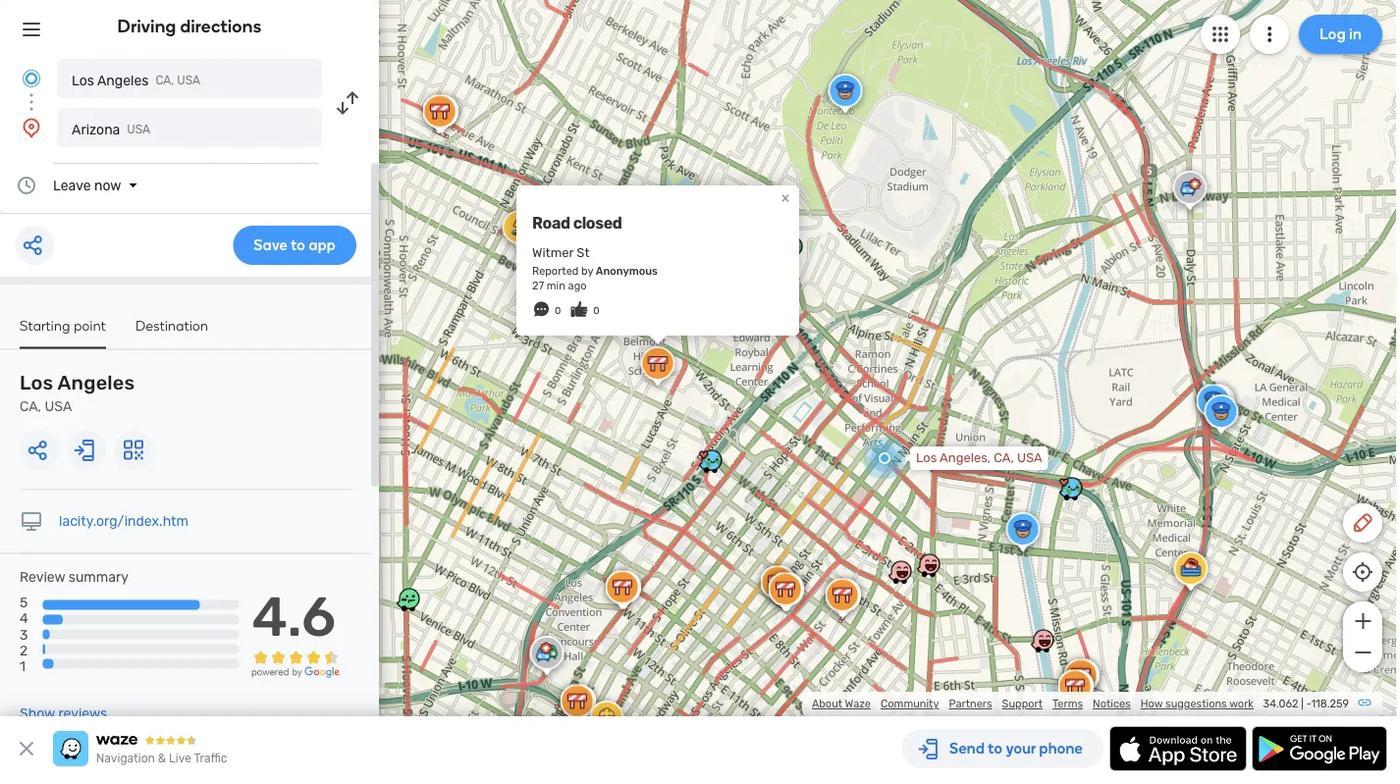 Task type: locate. For each thing, give the bounding box(es) containing it.
0 horizontal spatial los
[[20, 372, 53, 395]]

usa down starting point button
[[45, 399, 72, 415]]

los
[[72, 72, 94, 88], [20, 372, 53, 395], [916, 451, 937, 466]]

angeles inside the los angeles ca, usa
[[58, 372, 135, 395]]

usa right angeles,
[[1017, 451, 1042, 466]]

angeles
[[97, 72, 149, 88], [58, 372, 135, 395]]

by
[[581, 264, 593, 277]]

about waze link
[[812, 698, 871, 711]]

2 vertical spatial los
[[916, 451, 937, 466]]

directions
[[180, 16, 262, 37]]

1 vertical spatial los
[[20, 372, 53, 395]]

witmer
[[532, 245, 574, 260]]

community
[[881, 698, 939, 711]]

support
[[1002, 698, 1043, 711]]

ca, down driving
[[156, 74, 174, 87]]

starting
[[20, 317, 70, 334]]

2 0 from the left
[[593, 305, 600, 317]]

how
[[1141, 698, 1163, 711]]

current location image
[[20, 67, 43, 90]]

0 down min
[[555, 305, 561, 317]]

los left angeles,
[[916, 451, 937, 466]]

0
[[555, 305, 561, 317], [593, 305, 600, 317]]

partners
[[949, 698, 992, 711]]

ca, right angeles,
[[994, 451, 1014, 466]]

ca, down starting point button
[[20, 399, 41, 415]]

1 vertical spatial angeles
[[58, 372, 135, 395]]

now
[[94, 177, 121, 193]]

suggestions
[[1165, 698, 1227, 711]]

reported
[[532, 264, 579, 277]]

los up arizona
[[72, 72, 94, 88]]

27
[[532, 279, 544, 292]]

34.062
[[1263, 698, 1299, 711]]

angeles down point
[[58, 372, 135, 395]]

5
[[20, 595, 28, 611]]

1 horizontal spatial los
[[72, 72, 94, 88]]

zoom in image
[[1351, 610, 1375, 633]]

destination
[[136, 317, 208, 334]]

2
[[20, 642, 28, 659]]

0 down witmer st reported by anonymous 27 min ago at top left
[[593, 305, 600, 317]]

min
[[547, 279, 565, 292]]

usa down driving directions
[[177, 74, 200, 87]]

angeles up arizona usa
[[97, 72, 149, 88]]

2 horizontal spatial ca,
[[994, 451, 1014, 466]]

ca,
[[156, 74, 174, 87], [20, 399, 41, 415], [994, 451, 1014, 466]]

2 vertical spatial ca,
[[994, 451, 1014, 466]]

los down starting point button
[[20, 372, 53, 395]]

1 vertical spatial los angeles ca, usa
[[20, 372, 135, 415]]

traffic
[[194, 752, 227, 766]]

computer image
[[20, 510, 43, 534]]

usa
[[177, 74, 200, 87], [127, 123, 150, 136], [45, 399, 72, 415], [1017, 451, 1042, 466]]

link image
[[1357, 695, 1373, 711]]

arizona
[[72, 121, 120, 137]]

los angeles ca, usa down starting point button
[[20, 372, 135, 415]]

0 vertical spatial los angeles ca, usa
[[72, 72, 200, 88]]

los inside the los angeles ca, usa
[[20, 372, 53, 395]]

pencil image
[[1351, 512, 1375, 535]]

road
[[532, 213, 570, 232]]

0 horizontal spatial 0
[[555, 305, 561, 317]]

0 vertical spatial ca,
[[156, 74, 174, 87]]

0 horizontal spatial ca,
[[20, 399, 41, 415]]

work
[[1229, 698, 1254, 711]]

los angeles ca, usa down driving
[[72, 72, 200, 88]]

driving
[[117, 16, 176, 37]]

4
[[20, 611, 28, 627]]

usa right arizona
[[127, 123, 150, 136]]

0 vertical spatial angeles
[[97, 72, 149, 88]]

0 vertical spatial los
[[72, 72, 94, 88]]

118.259
[[1311, 698, 1349, 711]]

los angeles ca, usa
[[72, 72, 200, 88], [20, 372, 135, 415]]

starting point
[[20, 317, 106, 334]]

live
[[169, 752, 191, 766]]

point
[[74, 317, 106, 334]]

lacity.org/index.htm link
[[59, 514, 189, 530]]

|
[[1301, 698, 1304, 711]]

witmer st reported by anonymous 27 min ago
[[532, 245, 658, 292]]

zoom out image
[[1351, 641, 1375, 665]]

1 horizontal spatial 0
[[593, 305, 600, 317]]

5 4 3 2 1
[[20, 595, 28, 674]]

review
[[20, 569, 65, 586]]



Task type: describe. For each thing, give the bounding box(es) containing it.
×
[[781, 188, 790, 207]]

location image
[[20, 116, 43, 139]]

ago
[[568, 279, 587, 292]]

partners link
[[949, 698, 992, 711]]

show
[[20, 706, 55, 722]]

4.6
[[252, 584, 336, 650]]

destination button
[[136, 317, 208, 347]]

road closed
[[532, 213, 622, 232]]

driving directions
[[117, 16, 262, 37]]

support link
[[1002, 698, 1043, 711]]

navigation
[[96, 752, 155, 766]]

-
[[1306, 698, 1311, 711]]

waze
[[845, 698, 871, 711]]

1
[[20, 658, 26, 674]]

closed
[[573, 213, 622, 232]]

2 horizontal spatial los
[[916, 451, 937, 466]]

leave now
[[53, 177, 121, 193]]

3
[[20, 627, 28, 643]]

summary
[[69, 569, 129, 586]]

anonymous
[[596, 264, 658, 277]]

angeles,
[[940, 451, 991, 466]]

× link
[[777, 188, 794, 207]]

terms link
[[1053, 698, 1083, 711]]

arizona usa
[[72, 121, 150, 137]]

los angeles, ca, usa
[[916, 451, 1042, 466]]

about
[[812, 698, 843, 711]]

review summary
[[20, 569, 129, 586]]

1 horizontal spatial ca,
[[156, 74, 174, 87]]

notices link
[[1093, 698, 1131, 711]]

lacity.org/index.htm
[[59, 514, 189, 530]]

terms
[[1053, 698, 1083, 711]]

1 vertical spatial ca,
[[20, 399, 41, 415]]

reviews
[[58, 706, 107, 722]]

how suggestions work link
[[1141, 698, 1254, 711]]

clock image
[[15, 174, 38, 197]]

st
[[577, 245, 590, 260]]

1 0 from the left
[[555, 305, 561, 317]]

&
[[158, 752, 166, 766]]

notices
[[1093, 698, 1131, 711]]

usa inside arizona usa
[[127, 123, 150, 136]]

navigation & live traffic
[[96, 752, 227, 766]]

starting point button
[[20, 317, 106, 349]]

about waze community partners support terms notices how suggestions work 34.062 | -118.259
[[812, 698, 1349, 711]]

show reviews
[[20, 706, 107, 722]]

leave
[[53, 177, 91, 193]]

community link
[[881, 698, 939, 711]]

x image
[[15, 737, 38, 761]]



Task type: vqa. For each thing, say whether or not it's contained in the screenshot.
State
no



